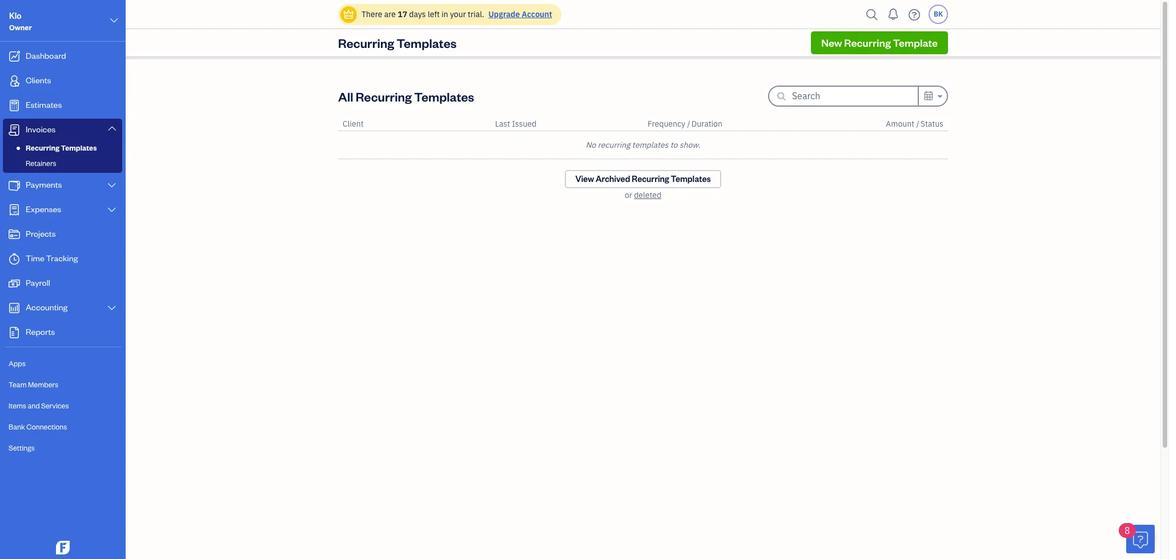 Task type: describe. For each thing, give the bounding box(es) containing it.
last issued link
[[495, 119, 537, 129]]

items and services link
[[3, 396, 122, 416]]

client image
[[7, 75, 21, 87]]

estimates link
[[3, 94, 122, 118]]

projects link
[[3, 223, 122, 247]]

apps link
[[3, 354, 122, 374]]

calendar image
[[923, 89, 934, 103]]

new
[[821, 36, 842, 49]]

owner
[[9, 23, 32, 32]]

members
[[28, 380, 58, 390]]

templates
[[632, 140, 668, 150]]

to
[[670, 140, 678, 150]]

/ for duration
[[687, 119, 690, 129]]

duration link
[[692, 119, 722, 129]]

in
[[442, 9, 448, 19]]

your
[[450, 9, 466, 19]]

chevron large down image for payments
[[107, 181, 117, 190]]

recurring templates inside main element
[[26, 143, 97, 153]]

left
[[428, 9, 440, 19]]

frequency link
[[648, 119, 687, 129]]

crown image
[[343, 8, 355, 20]]

retainers
[[26, 159, 56, 168]]

time tracking
[[26, 253, 78, 264]]

last issued
[[495, 119, 537, 129]]

reports
[[26, 327, 55, 338]]

no
[[586, 140, 596, 150]]

accounting
[[26, 302, 68, 313]]

Search text field
[[792, 87, 918, 105]]

resource center badge image
[[1126, 525, 1155, 554]]

bank connections
[[9, 423, 67, 432]]

are
[[384, 9, 396, 19]]

days
[[409, 9, 426, 19]]

duration
[[692, 119, 722, 129]]

project image
[[7, 229, 21, 240]]

go to help image
[[905, 6, 924, 23]]

clients
[[26, 75, 51, 86]]

time
[[26, 253, 44, 264]]

expense image
[[7, 204, 21, 216]]

8
[[1125, 525, 1130, 537]]

payments link
[[3, 174, 122, 198]]

all recurring templates
[[338, 88, 474, 104]]

client link
[[343, 119, 364, 129]]

notifications image
[[884, 3, 902, 26]]

recurring
[[598, 140, 630, 150]]

klo owner
[[9, 10, 32, 32]]

view archived recurring templates link
[[565, 170, 721, 188]]

payments
[[26, 179, 62, 190]]

expenses link
[[3, 199, 122, 222]]

retainers link
[[5, 157, 120, 170]]

deleted link
[[634, 190, 661, 200]]

recurring right all
[[356, 88, 412, 104]]

invoices
[[26, 124, 56, 135]]

view archived recurring templates or deleted
[[575, 174, 711, 200]]

recurring down there
[[338, 35, 394, 51]]

payment image
[[7, 180, 21, 191]]

payroll
[[26, 278, 50, 288]]

settings link
[[3, 439, 122, 459]]

settings
[[9, 444, 35, 453]]

template
[[893, 36, 938, 49]]

main element
[[0, 0, 154, 560]]

0 vertical spatial chevron large down image
[[109, 14, 119, 27]]

invoice image
[[7, 125, 21, 136]]

bk button
[[929, 5, 948, 24]]

items and services
[[9, 402, 69, 411]]

freshbooks image
[[54, 541, 72, 555]]

projects
[[26, 228, 56, 239]]



Task type: locate. For each thing, give the bounding box(es) containing it.
1 chevron large down image from the top
[[107, 124, 117, 133]]

status link
[[921, 119, 944, 129]]

1 vertical spatial chevron large down image
[[107, 206, 117, 215]]

bank
[[9, 423, 25, 432]]

chevron large down image down the retainers link
[[107, 181, 117, 190]]

/ for status
[[916, 119, 919, 129]]

or
[[625, 190, 632, 200]]

and
[[28, 402, 40, 411]]

recurring inside new recurring template link
[[844, 36, 891, 49]]

dashboard link
[[3, 45, 122, 69]]

chevron large down image for accounting
[[107, 304, 117, 313]]

1 horizontal spatial /
[[916, 119, 919, 129]]

recurring up "deleted" link
[[632, 174, 669, 184]]

templates
[[397, 35, 457, 51], [414, 88, 474, 104], [61, 143, 97, 153], [671, 174, 711, 184]]

chevron large down image
[[107, 124, 117, 133], [107, 181, 117, 190]]

klo
[[9, 10, 21, 21]]

estimate image
[[7, 100, 21, 111]]

deleted
[[634, 190, 661, 200]]

chevron large down image
[[109, 14, 119, 27], [107, 206, 117, 215], [107, 304, 117, 313]]

17
[[398, 9, 407, 19]]

frequency
[[648, 119, 685, 129]]

2 / from the left
[[916, 119, 919, 129]]

items
[[9, 402, 26, 411]]

dashboard
[[26, 50, 66, 61]]

recurring templates down 17
[[338, 35, 457, 51]]

caretdown image
[[936, 90, 942, 103]]

0 vertical spatial recurring templates
[[338, 35, 457, 51]]

services
[[41, 402, 69, 411]]

8 button
[[1119, 524, 1155, 554]]

recurring
[[338, 35, 394, 51], [844, 36, 891, 49], [356, 88, 412, 104], [26, 143, 59, 153], [632, 174, 669, 184]]

view
[[575, 174, 594, 184]]

there are 17 days left in your trial. upgrade account
[[362, 9, 552, 19]]

recurring up retainers
[[26, 143, 59, 153]]

bk
[[934, 10, 943, 18]]

invoices link
[[3, 119, 122, 141]]

frequency / duration
[[648, 119, 722, 129]]

chevron large down image up recurring templates link
[[107, 124, 117, 133]]

reports link
[[3, 322, 122, 345]]

team members link
[[3, 375, 122, 395]]

chevron large down image inside payments link
[[107, 181, 117, 190]]

amount
[[886, 119, 914, 129]]

recurring templates link
[[5, 141, 120, 155]]

2 chevron large down image from the top
[[107, 181, 117, 190]]

2 vertical spatial chevron large down image
[[107, 304, 117, 313]]

status
[[921, 119, 944, 129]]

expenses
[[26, 204, 61, 215]]

templates inside main element
[[61, 143, 97, 153]]

new recurring template
[[821, 36, 938, 49]]

1 / from the left
[[687, 119, 690, 129]]

/ left status
[[916, 119, 919, 129]]

last
[[495, 119, 510, 129]]

upgrade account link
[[486, 9, 552, 19]]

show.
[[680, 140, 700, 150]]

/ left duration link
[[687, 119, 690, 129]]

no recurring templates to show.
[[586, 140, 700, 150]]

all
[[338, 88, 353, 104]]

new recurring template link
[[811, 31, 948, 54]]

client
[[343, 119, 364, 129]]

issued
[[512, 119, 537, 129]]

report image
[[7, 327, 21, 339]]

0 horizontal spatial recurring templates
[[26, 143, 97, 153]]

clients link
[[3, 70, 122, 93]]

recurring inside "view archived recurring templates or deleted"
[[632, 174, 669, 184]]

time tracking link
[[3, 248, 122, 271]]

money image
[[7, 278, 21, 290]]

chevron large down image for expenses
[[107, 206, 117, 215]]

bank connections link
[[3, 418, 122, 438]]

recurring inside recurring templates link
[[26, 143, 59, 153]]

payroll link
[[3, 272, 122, 296]]

archived
[[596, 174, 630, 184]]

upgrade
[[488, 9, 520, 19]]

chevron large down image for invoices
[[107, 124, 117, 133]]

tracking
[[46, 253, 78, 264]]

apps
[[9, 359, 26, 368]]

1 vertical spatial recurring templates
[[26, 143, 97, 153]]

team
[[9, 380, 27, 390]]

there
[[362, 9, 382, 19]]

1 horizontal spatial recurring templates
[[338, 35, 457, 51]]

amount / status
[[886, 119, 944, 129]]

/
[[687, 119, 690, 129], [916, 119, 919, 129]]

team members
[[9, 380, 58, 390]]

chevron large down image inside the invoices link
[[107, 124, 117, 133]]

0 horizontal spatial /
[[687, 119, 690, 129]]

estimates
[[26, 99, 62, 110]]

0 vertical spatial chevron large down image
[[107, 124, 117, 133]]

amount link
[[886, 119, 916, 129]]

templates inside "view archived recurring templates or deleted"
[[671, 174, 711, 184]]

dashboard image
[[7, 51, 21, 62]]

accounting link
[[3, 297, 122, 320]]

trial.
[[468, 9, 484, 19]]

recurring down search icon
[[844, 36, 891, 49]]

account
[[522, 9, 552, 19]]

search image
[[863, 6, 881, 23]]

timer image
[[7, 254, 21, 265]]

connections
[[26, 423, 67, 432]]

recurring templates up the retainers link
[[26, 143, 97, 153]]

chart image
[[7, 303, 21, 314]]

1 vertical spatial chevron large down image
[[107, 181, 117, 190]]



Task type: vqa. For each thing, say whether or not it's contained in the screenshot.
caretDown ICON
yes



